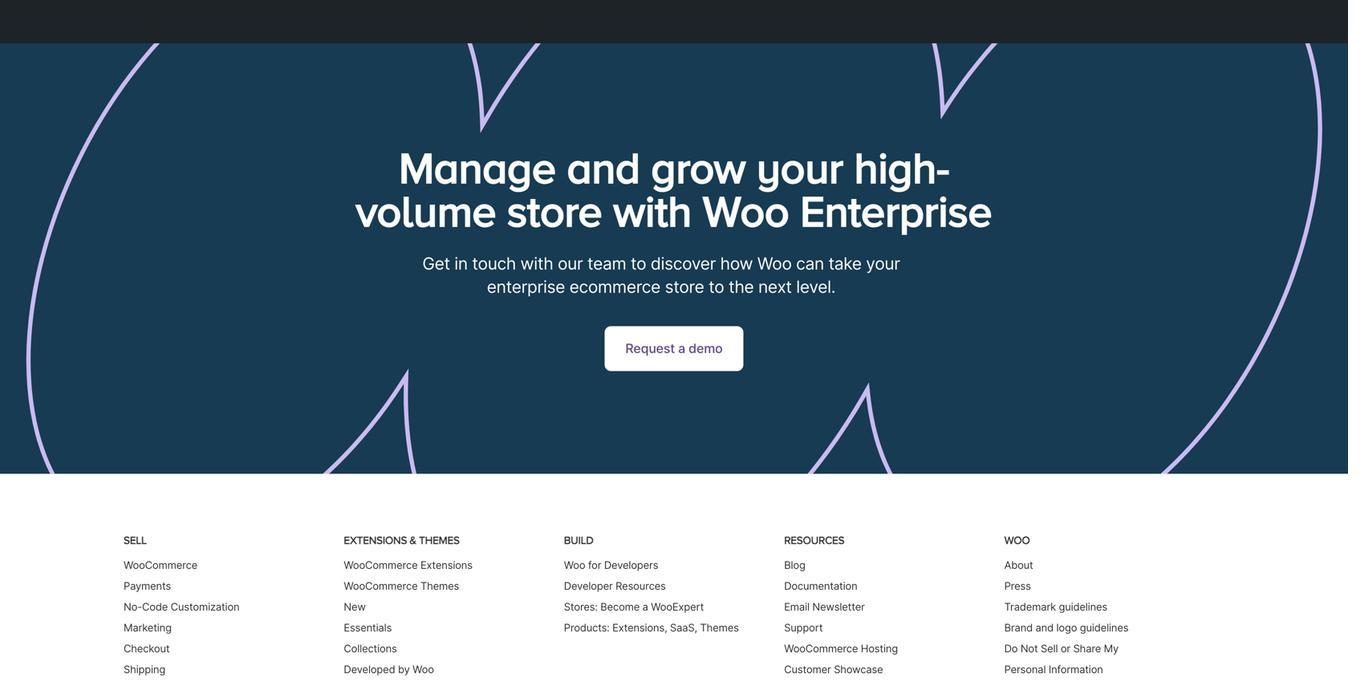 Task type: describe. For each thing, give the bounding box(es) containing it.
do not sell or share my personal information
[[1004, 642, 1119, 676]]

customer
[[784, 663, 831, 676]]

can
[[796, 253, 824, 273]]

request a demo
[[625, 341, 723, 356]]

woo inside manage and grow your high- volume store with woo enterprise
[[703, 186, 789, 235]]

essentials link
[[344, 622, 392, 634]]

volume
[[356, 186, 496, 235]]

0 horizontal spatial to
[[631, 253, 646, 273]]

brand
[[1004, 622, 1033, 634]]

in
[[454, 253, 468, 273]]

1 horizontal spatial resources
[[784, 534, 844, 546]]

grow
[[651, 143, 746, 192]]

enterprise
[[487, 277, 565, 297]]

customer showcase link
[[784, 663, 883, 676]]

1 horizontal spatial to
[[709, 277, 724, 297]]

collections link
[[344, 642, 397, 655]]

no-code customization link
[[124, 601, 240, 613]]

1 vertical spatial resources
[[616, 580, 666, 592]]

team
[[587, 253, 626, 273]]

press
[[1004, 580, 1031, 592]]

and for brand
[[1036, 622, 1054, 634]]

blog link
[[784, 559, 805, 571]]

brand and logo guidelines
[[1004, 622, 1128, 634]]

do not sell or share my personal information link
[[1004, 642, 1119, 676]]

woocommerce for woocommerce extensions
[[344, 559, 418, 571]]

request
[[625, 341, 675, 356]]

products: extensions, saas, themes
[[564, 622, 739, 634]]

woocommerce extensions link
[[344, 559, 473, 571]]

demo
[[689, 341, 723, 356]]

and for manage
[[567, 143, 640, 192]]

no-
[[124, 601, 142, 613]]

woocommerce for woocommerce link
[[124, 559, 197, 571]]

build
[[564, 534, 593, 546]]

newsletter
[[812, 601, 865, 613]]

blog
[[784, 559, 805, 571]]

documentation
[[784, 580, 857, 592]]

trademark guidelines link
[[1004, 601, 1107, 613]]

new link
[[344, 601, 366, 613]]

stores:
[[564, 601, 598, 613]]

code
[[142, 601, 168, 613]]

shipping link
[[124, 663, 165, 676]]

products:
[[564, 622, 610, 634]]

saas, themes
[[670, 622, 739, 634]]

next
[[758, 277, 792, 297]]

our
[[558, 253, 583, 273]]

woocommerce extensions
[[344, 559, 473, 571]]

level.
[[796, 277, 836, 297]]

ecommerce
[[569, 277, 660, 297]]

support link
[[784, 622, 823, 634]]

sell inside the do not sell or share my personal information
[[1041, 642, 1058, 655]]

with inside manage and grow your high- volume store with woo enterprise
[[613, 186, 692, 235]]

share
[[1073, 642, 1101, 655]]

get
[[422, 253, 450, 273]]

about
[[1004, 559, 1033, 571]]

woocommerce hosting link
[[784, 642, 898, 655]]

marketing link
[[124, 622, 172, 634]]

checkout link
[[124, 642, 170, 655]]

developed by woo link
[[344, 663, 434, 676]]

developers
[[604, 559, 658, 571]]

by
[[398, 663, 410, 676]]

1 vertical spatial themes
[[420, 580, 459, 592]]

woocommerce themes link
[[344, 580, 459, 592]]

take
[[828, 253, 862, 273]]

store inside manage and grow your high- volume store with woo enterprise
[[507, 186, 602, 235]]

brand and logo guidelines link
[[1004, 622, 1128, 634]]

email newsletter
[[784, 601, 865, 613]]

trademark
[[1004, 601, 1056, 613]]

email newsletter link
[[784, 601, 865, 613]]

logo
[[1056, 622, 1077, 634]]

0 vertical spatial guidelines
[[1059, 601, 1107, 613]]

for
[[588, 559, 601, 571]]

developer resources link
[[564, 580, 666, 592]]

woocommerce for woocommerce hosting
[[784, 642, 858, 655]]

a wooexpert
[[642, 601, 704, 613]]



Task type: vqa. For each thing, say whether or not it's contained in the screenshot.


Task type: locate. For each thing, give the bounding box(es) containing it.
hosting
[[861, 642, 898, 655]]

or
[[1061, 642, 1070, 655]]

press link
[[1004, 580, 1031, 592]]

1 horizontal spatial with
[[613, 186, 692, 235]]

trademark guidelines
[[1004, 601, 1107, 613]]

1 vertical spatial store
[[665, 277, 704, 297]]

no-code customization
[[124, 601, 240, 613]]

themes right '&'
[[419, 534, 460, 546]]

1 vertical spatial guidelines
[[1080, 622, 1128, 634]]

developer
[[564, 580, 613, 592]]

marketing
[[124, 622, 172, 634]]

guidelines up 'my'
[[1080, 622, 1128, 634]]

with
[[613, 186, 692, 235], [520, 253, 553, 273]]

0 vertical spatial resources
[[784, 534, 844, 546]]

0 vertical spatial to
[[631, 253, 646, 273]]

0 vertical spatial sell
[[124, 534, 147, 546]]

store
[[507, 186, 602, 235], [665, 277, 704, 297]]

woo right by
[[413, 663, 434, 676]]

discover
[[651, 253, 716, 273]]

extensions,
[[612, 622, 667, 634]]

woo left the for
[[564, 559, 585, 571]]

woocommerce themes
[[344, 580, 459, 592]]

1 horizontal spatial your
[[866, 253, 900, 273]]

to right team
[[631, 253, 646, 273]]

woo up the next
[[757, 253, 792, 273]]

my
[[1104, 642, 1119, 655]]

request a demo link
[[605, 326, 744, 371]]

0 horizontal spatial with
[[520, 253, 553, 273]]

0 horizontal spatial your
[[757, 143, 843, 192]]

products: extensions, saas, themes link
[[564, 622, 739, 634]]

0 vertical spatial with
[[613, 186, 692, 235]]

manage and grow your high- volume store with woo enterprise
[[356, 143, 992, 235]]

a
[[678, 341, 685, 356]]

extensions up woocommerce themes link
[[420, 559, 473, 571]]

extensions left '&'
[[344, 534, 407, 546]]

woocommerce up the payments "link"
[[124, 559, 197, 571]]

resources up blog link
[[784, 534, 844, 546]]

to left the
[[709, 277, 724, 297]]

extensions & themes
[[344, 534, 460, 546]]

with up enterprise
[[520, 253, 553, 273]]

1 vertical spatial and
[[1036, 622, 1054, 634]]

woo up how at the right of page
[[703, 186, 789, 235]]

with up discover
[[613, 186, 692, 235]]

store inside get in touch with our team to discover how woo can take your enterprise ecommerce store to the next level.
[[665, 277, 704, 297]]

shipping
[[124, 663, 165, 676]]

woo inside get in touch with our team to discover how woo can take your enterprise ecommerce store to the next level.
[[757, 253, 792, 273]]

get in touch with our team to discover how woo can take your enterprise ecommerce store to the next level.
[[422, 253, 900, 297]]

themes down woocommerce extensions link
[[420, 580, 459, 592]]

guidelines up logo
[[1059, 601, 1107, 613]]

1 vertical spatial with
[[520, 253, 553, 273]]

0 horizontal spatial sell
[[124, 534, 147, 546]]

0 vertical spatial themes
[[419, 534, 460, 546]]

the
[[729, 277, 754, 297]]

woo for developers
[[564, 559, 658, 571]]

woocommerce up customer showcase
[[784, 642, 858, 655]]

resources up stores: become a wooexpert link
[[616, 580, 666, 592]]

sell
[[124, 534, 147, 546], [1041, 642, 1058, 655]]

1 horizontal spatial store
[[665, 277, 704, 297]]

0 vertical spatial store
[[507, 186, 602, 235]]

1 vertical spatial extensions
[[420, 559, 473, 571]]

touch
[[472, 253, 516, 273]]

documentation link
[[784, 580, 857, 592]]

woo
[[703, 186, 789, 235], [757, 253, 792, 273], [1004, 534, 1030, 546], [564, 559, 585, 571], [413, 663, 434, 676]]

to
[[631, 253, 646, 273], [709, 277, 724, 297]]

0 vertical spatial extensions
[[344, 534, 407, 546]]

support
[[784, 622, 823, 634]]

0 horizontal spatial extensions
[[344, 534, 407, 546]]

1 horizontal spatial and
[[1036, 622, 1054, 634]]

store up our
[[507, 186, 602, 235]]

sell up woocommerce link
[[124, 534, 147, 546]]

about link
[[1004, 559, 1033, 571]]

developed by woo
[[344, 663, 434, 676]]

woocommerce for woocommerce themes
[[344, 580, 418, 592]]

0 horizontal spatial resources
[[616, 580, 666, 592]]

extensions
[[344, 534, 407, 546], [420, 559, 473, 571]]

developed
[[344, 663, 395, 676]]

your inside get in touch with our team to discover how woo can take your enterprise ecommerce store to the next level.
[[866, 253, 900, 273]]

&
[[410, 534, 416, 546]]

manage
[[399, 143, 556, 192]]

personal information
[[1004, 663, 1103, 676]]

0 vertical spatial your
[[757, 143, 843, 192]]

0 vertical spatial and
[[567, 143, 640, 192]]

enterprise
[[800, 186, 992, 235]]

1 vertical spatial your
[[866, 253, 900, 273]]

and
[[567, 143, 640, 192], [1036, 622, 1054, 634]]

woocommerce hosting
[[784, 642, 898, 655]]

do
[[1004, 642, 1018, 655]]

1 horizontal spatial sell
[[1041, 642, 1058, 655]]

stores: become a wooexpert link
[[564, 601, 704, 613]]

woocommerce up new link
[[344, 580, 418, 592]]

with inside get in touch with our team to discover how woo can take your enterprise ecommerce store to the next level.
[[520, 253, 553, 273]]

1 vertical spatial sell
[[1041, 642, 1058, 655]]

developer resources
[[564, 580, 666, 592]]

how
[[720, 253, 753, 273]]

your inside manage and grow your high- volume store with woo enterprise
[[757, 143, 843, 192]]

woocommerce up woocommerce themes link
[[344, 559, 418, 571]]

customization
[[171, 601, 240, 613]]

guidelines
[[1059, 601, 1107, 613], [1080, 622, 1128, 634]]

payments link
[[124, 580, 171, 592]]

customer showcase
[[784, 663, 883, 676]]

become
[[600, 601, 640, 613]]

woo for developers link
[[564, 559, 658, 571]]

essentials
[[344, 622, 392, 634]]

1 horizontal spatial extensions
[[420, 559, 473, 571]]

themes
[[419, 534, 460, 546], [420, 580, 459, 592]]

0 horizontal spatial and
[[567, 143, 640, 192]]

1 vertical spatial to
[[709, 277, 724, 297]]

new
[[344, 601, 366, 613]]

checkout
[[124, 642, 170, 655]]

not
[[1021, 642, 1038, 655]]

high-
[[854, 143, 949, 192]]

sell left or
[[1041, 642, 1058, 655]]

showcase
[[834, 663, 883, 676]]

payments
[[124, 580, 171, 592]]

your
[[757, 143, 843, 192], [866, 253, 900, 273]]

woo up about link on the right
[[1004, 534, 1030, 546]]

collections
[[344, 642, 397, 655]]

0 horizontal spatial store
[[507, 186, 602, 235]]

and inside manage and grow your high- volume store with woo enterprise
[[567, 143, 640, 192]]

resources
[[784, 534, 844, 546], [616, 580, 666, 592]]

store down discover
[[665, 277, 704, 297]]



